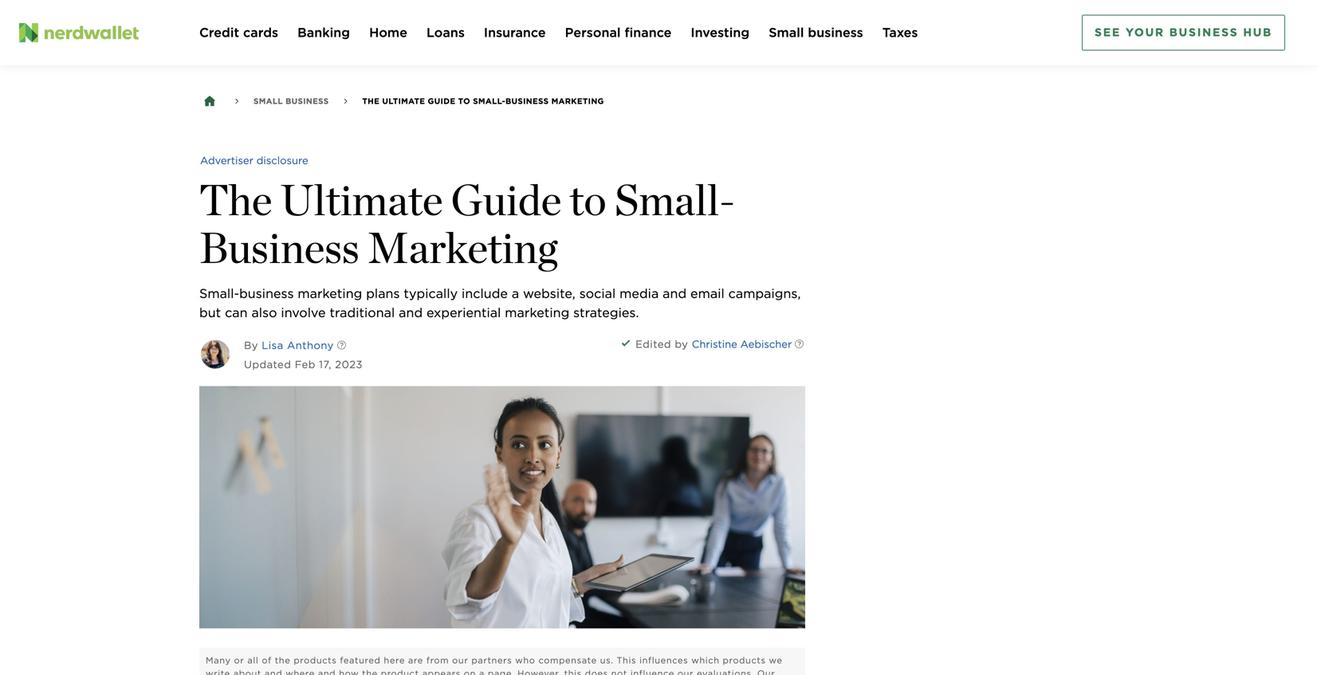 Task type: describe. For each thing, give the bounding box(es) containing it.
this
[[564, 669, 582, 676]]

all
[[248, 655, 259, 666]]

typically
[[404, 286, 458, 301]]

guide for the ultimate guide to small-business marketing
[[428, 97, 456, 106]]

us.
[[600, 655, 614, 666]]

business down insurance button
[[506, 97, 549, 106]]

ultimate for the ultimate guide to small-business marketing
[[382, 97, 425, 106]]

taxes button
[[883, 23, 918, 42]]

partners
[[472, 655, 512, 666]]

however,
[[518, 669, 561, 676]]

evaluations.
[[697, 669, 754, 676]]

nerdwallet home page link
[[19, 23, 180, 42]]

christine aebischer link
[[692, 336, 792, 352]]

by
[[244, 339, 258, 352]]

does
[[585, 669, 608, 676]]

small business
[[769, 25, 864, 40]]

by
[[675, 338, 689, 350]]

are
[[408, 655, 423, 666]]

compensate
[[539, 655, 597, 666]]

influence
[[631, 669, 675, 676]]

insurance button
[[484, 23, 546, 42]]

email
[[691, 286, 725, 301]]

a inside "small-business marketing plans typically include a website, social media and email campaigns, but can also involve traditional and experiential marketing strategies."
[[512, 286, 519, 301]]

see your business hub link
[[1082, 15, 1286, 51]]

finance
[[625, 25, 672, 40]]

marketing for the ultimate guide to small-business marketing
[[552, 97, 604, 106]]

personal
[[565, 25, 621, 40]]

many or all of the products featured here are from our partners who compensate us. this influences which products we write about and where and how the product appears on a page. however, this does not influence our evaluations. ou
[[206, 655, 783, 676]]

appears
[[422, 669, 461, 676]]

a inside many or all of the products featured here are from our partners who compensate us. this influences which products we write about and where and how the product appears on a page. however, this does not influence our evaluations. ou
[[479, 669, 485, 676]]

your
[[1126, 26, 1165, 39]]

see
[[1095, 26, 1121, 39]]

0 horizontal spatial more information about image
[[324, 329, 359, 364]]

small business
[[254, 97, 329, 106]]

small for small business
[[769, 25, 804, 40]]

small for small business
[[254, 97, 283, 106]]

media
[[620, 286, 659, 301]]

1 vertical spatial the
[[362, 669, 378, 676]]

business for small
[[808, 25, 864, 40]]

plans
[[366, 286, 400, 301]]

include
[[462, 286, 508, 301]]

strategies.
[[574, 305, 639, 321]]

not
[[611, 669, 628, 676]]

traditional
[[330, 305, 395, 321]]

influences
[[640, 655, 689, 666]]

but
[[199, 305, 221, 321]]

website,
[[523, 286, 576, 301]]

write
[[206, 669, 230, 676]]

and left how
[[318, 669, 336, 676]]

this
[[617, 655, 637, 666]]

edited by christine aebischer
[[636, 338, 792, 350]]

small business link
[[254, 92, 329, 111]]

loans
[[427, 25, 465, 40]]

business left hub
[[1170, 26, 1239, 39]]

aebischer
[[741, 338, 792, 350]]

business inside the ultimate guide to small- business marketing
[[199, 222, 360, 273]]

small business button
[[769, 23, 864, 42]]

cards
[[243, 25, 278, 40]]

insurance
[[484, 25, 546, 40]]

where
[[286, 669, 315, 676]]

personal finance button
[[565, 23, 672, 42]]

social
[[580, 286, 616, 301]]

small- for the ultimate guide to small- business marketing
[[615, 174, 735, 226]]

christine
[[692, 338, 738, 350]]

campaigns,
[[729, 286, 801, 301]]

small- for the ultimate guide to small-business marketing
[[473, 97, 506, 106]]

1 vertical spatial marketing
[[505, 305, 570, 321]]

loans button
[[427, 23, 465, 42]]

personal finance
[[565, 25, 672, 40]]



Task type: vqa. For each thing, say whether or not it's contained in the screenshot.
Marketing corresponding to The Ultimate Guide to Small- Business Marketing
yes



Task type: locate. For each thing, give the bounding box(es) containing it.
back to nerdwallet homepage image
[[203, 94, 217, 108]]

1 horizontal spatial small-
[[473, 97, 506, 106]]

0 horizontal spatial small
[[254, 97, 283, 106]]

0 vertical spatial guide
[[428, 97, 456, 106]]

business
[[808, 25, 864, 40], [239, 286, 294, 301]]

2 products from the left
[[723, 655, 766, 666]]

on
[[464, 669, 476, 676]]

0 vertical spatial small
[[769, 25, 804, 40]]

ultimate for the ultimate guide to small- business marketing
[[280, 174, 443, 226]]

0 horizontal spatial a
[[479, 669, 485, 676]]

1 vertical spatial small-
[[615, 174, 735, 226]]

business inside "small-business marketing plans typically include a website, social media and email campaigns, but can also involve traditional and experiential marketing strategies."
[[239, 286, 294, 301]]

business down banking button
[[286, 97, 329, 106]]

marketing down personal
[[552, 97, 604, 106]]

marketing
[[552, 97, 604, 106], [368, 222, 558, 273]]

1 horizontal spatial small
[[769, 25, 804, 40]]

0 horizontal spatial products
[[294, 655, 337, 666]]

see your business hub
[[1095, 26, 1273, 39]]

banking button
[[298, 23, 350, 42]]

1 horizontal spatial a
[[512, 286, 519, 301]]

ultimate inside the ultimate guide to small- business marketing
[[280, 174, 443, 226]]

small- inside "small-business marketing plans typically include a website, social media and email campaigns, but can also involve traditional and experiential marketing strategies."
[[199, 286, 239, 301]]

lisa anthony link
[[262, 339, 334, 352]]

the inside the ultimate guide to small- business marketing
[[199, 174, 272, 226]]

from
[[427, 655, 449, 666]]

small- inside breadcrumbs element
[[473, 97, 506, 106]]

1 horizontal spatial the
[[362, 97, 380, 106]]

marketing up include
[[368, 222, 558, 273]]

1 vertical spatial a
[[479, 669, 485, 676]]

business inside button
[[808, 25, 864, 40]]

business left taxes
[[808, 25, 864, 40]]

updated feb 17, 2023
[[244, 358, 363, 371]]

experiential
[[427, 305, 501, 321]]

updated
[[244, 358, 291, 371]]

2 vertical spatial small-
[[199, 286, 239, 301]]

small inside small business button
[[769, 25, 804, 40]]

guide
[[428, 97, 456, 106], [451, 174, 562, 226]]

a right the on
[[479, 669, 485, 676]]

1 vertical spatial the
[[199, 174, 272, 226]]

the ultimate guide to small- business marketing
[[199, 174, 735, 273]]

business up also
[[199, 222, 360, 273]]

lisa anthony image
[[201, 340, 230, 369]]

ultimate inside breadcrumbs element
[[382, 97, 425, 106]]

to for the ultimate guide to small-business marketing
[[458, 97, 470, 106]]

credit cards button
[[199, 23, 278, 42]]

small right investing
[[769, 25, 804, 40]]

1 horizontal spatial the
[[362, 669, 378, 676]]

home
[[369, 25, 408, 40]]

products up where
[[294, 655, 337, 666]]

breadcrumbs element
[[199, 91, 649, 112]]

marketing up involve
[[298, 286, 362, 301]]

2023
[[335, 358, 363, 371]]

a right include
[[512, 286, 519, 301]]

1 vertical spatial to
[[570, 174, 607, 226]]

credit
[[199, 25, 239, 40]]

involve
[[281, 305, 326, 321]]

many
[[206, 655, 231, 666]]

anthony
[[287, 339, 334, 352]]

and down of
[[265, 669, 283, 676]]

business for small-
[[239, 286, 294, 301]]

0 vertical spatial ultimate
[[382, 97, 425, 106]]

nerdwallet home page image
[[19, 23, 38, 42]]

and
[[663, 286, 687, 301], [399, 305, 423, 321], [265, 669, 283, 676], [318, 669, 336, 676]]

lisa
[[262, 339, 284, 352]]

about
[[233, 669, 262, 676]]

marketing for the ultimate guide to small- business marketing
[[368, 222, 558, 273]]

investing
[[691, 25, 750, 40]]

banking
[[298, 25, 350, 40]]

our
[[452, 655, 469, 666], [678, 669, 694, 676]]

which
[[692, 655, 720, 666]]

2 horizontal spatial small-
[[615, 174, 735, 226]]

the
[[362, 97, 380, 106], [199, 174, 272, 226]]

1 vertical spatial marketing
[[368, 222, 558, 273]]

our down which
[[678, 669, 694, 676]]

1 vertical spatial ultimate
[[280, 174, 443, 226]]

marketing inside breadcrumbs element
[[552, 97, 604, 106]]

the
[[275, 655, 291, 666], [362, 669, 378, 676]]

to for the ultimate guide to small- business marketing
[[570, 174, 607, 226]]

1 vertical spatial our
[[678, 669, 694, 676]]

the down the featured
[[362, 669, 378, 676]]

0 vertical spatial business
[[808, 25, 864, 40]]

the right of
[[275, 655, 291, 666]]

our up the on
[[452, 655, 469, 666]]

investing button
[[691, 23, 750, 42]]

small-
[[473, 97, 506, 106], [615, 174, 735, 226], [199, 286, 239, 301]]

to inside the ultimate guide to small- business marketing
[[570, 174, 607, 226]]

products
[[294, 655, 337, 666], [723, 655, 766, 666]]

to
[[458, 97, 470, 106], [570, 174, 607, 226]]

0 horizontal spatial the
[[275, 655, 291, 666]]

to inside breadcrumbs element
[[458, 97, 470, 106]]

the for the ultimate guide to small-business marketing
[[362, 97, 380, 106]]

feb
[[295, 358, 316, 371]]

marketing down website,
[[505, 305, 570, 321]]

0 horizontal spatial small-
[[199, 286, 239, 301]]

we
[[769, 655, 783, 666]]

0 vertical spatial small-
[[473, 97, 506, 106]]

can
[[225, 305, 248, 321]]

more information about image down the campaigns,
[[782, 328, 817, 363]]

the ultimate guide to small-business marketing
[[362, 97, 604, 106]]

credit cards
[[199, 25, 278, 40]]

1 products from the left
[[294, 655, 337, 666]]

how
[[339, 669, 359, 676]]

edited
[[636, 338, 672, 350]]

1 horizontal spatial products
[[723, 655, 766, 666]]

and down the typically
[[399, 305, 423, 321]]

a
[[512, 286, 519, 301], [479, 669, 485, 676]]

17,
[[319, 358, 332, 371]]

more information about image
[[782, 328, 817, 363], [324, 329, 359, 364]]

0 vertical spatial a
[[512, 286, 519, 301]]

0 horizontal spatial to
[[458, 97, 470, 106]]

1 vertical spatial small
[[254, 97, 283, 106]]

products up evaluations.
[[723, 655, 766, 666]]

0 horizontal spatial the
[[199, 174, 272, 226]]

0 vertical spatial marketing
[[298, 286, 362, 301]]

0 vertical spatial the
[[275, 655, 291, 666]]

here
[[384, 655, 405, 666]]

small-business marketing plans typically include a website, social media and email campaigns, but can also involve traditional and experiential marketing strategies.
[[199, 286, 801, 321]]

guide inside breadcrumbs element
[[428, 97, 456, 106]]

1 horizontal spatial to
[[570, 174, 607, 226]]

marketing inside the ultimate guide to small- business marketing
[[368, 222, 558, 273]]

marketing
[[298, 286, 362, 301], [505, 305, 570, 321]]

lisa anthony
[[262, 339, 334, 352]]

1 horizontal spatial business
[[808, 25, 864, 40]]

featured
[[340, 655, 381, 666]]

of
[[262, 655, 272, 666]]

guide for the ultimate guide to small- business marketing
[[451, 174, 562, 226]]

small inside 'small business' link
[[254, 97, 283, 106]]

0 vertical spatial marketing
[[552, 97, 604, 106]]

0 horizontal spatial marketing
[[298, 286, 362, 301]]

1 horizontal spatial our
[[678, 669, 694, 676]]

hub
[[1244, 26, 1273, 39]]

0 horizontal spatial our
[[452, 655, 469, 666]]

the inside breadcrumbs element
[[362, 97, 380, 106]]

1 vertical spatial business
[[239, 286, 294, 301]]

guide inside the ultimate guide to small- business marketing
[[451, 174, 562, 226]]

business up also
[[239, 286, 294, 301]]

product
[[381, 669, 419, 676]]

0 vertical spatial the
[[362, 97, 380, 106]]

1 vertical spatial guide
[[451, 174, 562, 226]]

0 horizontal spatial business
[[239, 286, 294, 301]]

more information about image down traditional at the left of the page
[[324, 329, 359, 364]]

1 horizontal spatial more information about image
[[782, 328, 817, 363]]

or
[[234, 655, 244, 666]]

taxes
[[883, 25, 918, 40]]

advertiser disclosure image
[[200, 143, 308, 178]]

1 horizontal spatial marketing
[[505, 305, 570, 321]]

0 vertical spatial our
[[452, 655, 469, 666]]

also
[[252, 305, 277, 321]]

small right back to nerdwallet homepage image on the left of page
[[254, 97, 283, 106]]

ultimate
[[382, 97, 425, 106], [280, 174, 443, 226]]

0 vertical spatial to
[[458, 97, 470, 106]]

the for the ultimate guide to small- business marketing
[[199, 174, 272, 226]]

small- inside the ultimate guide to small- business marketing
[[615, 174, 735, 226]]

and left email
[[663, 286, 687, 301]]

page.
[[488, 669, 515, 676]]

who
[[515, 655, 536, 666]]

home button
[[369, 23, 408, 42]]



